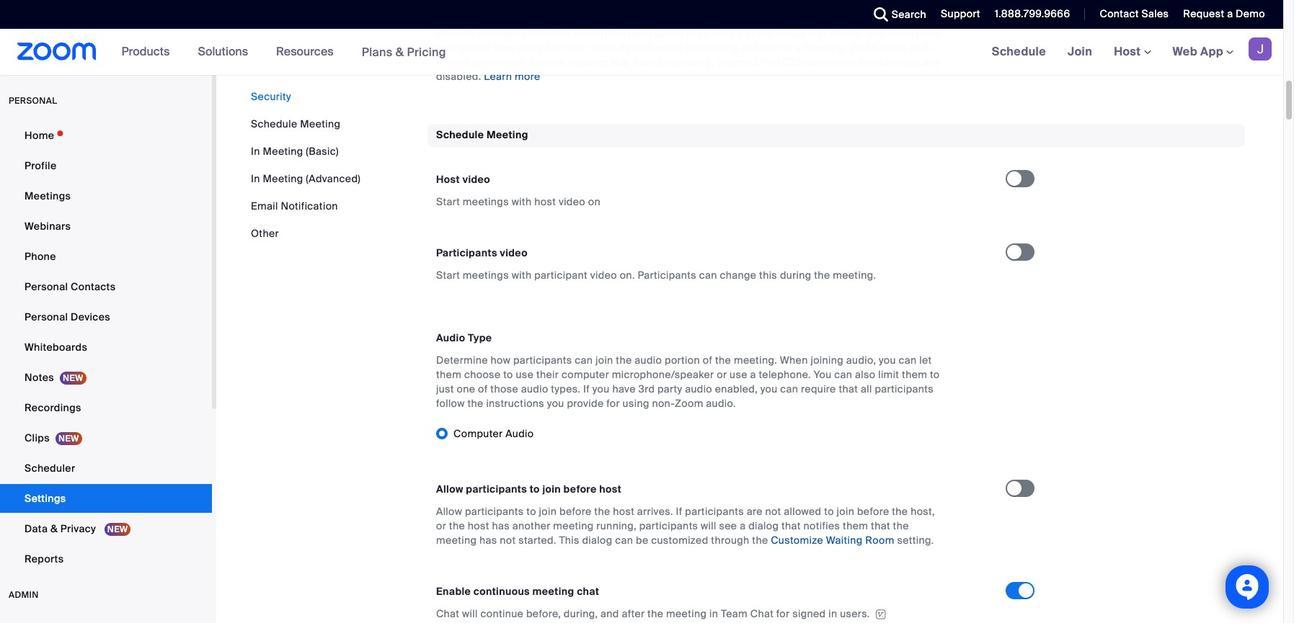Task type: vqa. For each thing, say whether or not it's contained in the screenshot.
types. at the left of page
yes



Task type: locate. For each thing, give the bounding box(es) containing it.
search
[[892, 8, 926, 21]]

with up "participants video"
[[512, 195, 532, 208]]

keys up "scheduling"
[[686, 27, 708, 40]]

1 vertical spatial and
[[601, 607, 619, 620]]

0 horizontal spatial participants
[[436, 246, 497, 259]]

schedule link
[[981, 29, 1057, 75]]

of right 'portion'
[[703, 354, 713, 367]]

and right cloud)
[[808, 27, 827, 40]]

1 horizontal spatial schedule
[[436, 128, 484, 141]]

schedule up host video
[[436, 128, 484, 141]]

0 horizontal spatial end-
[[830, 27, 853, 40]]

plans
[[362, 44, 393, 59]]

can down running,
[[615, 534, 633, 547]]

meeting up "enable"
[[436, 534, 477, 547]]

1 horizontal spatial and
[[808, 27, 827, 40]]

1 horizontal spatial when
[[850, 41, 878, 54]]

audio down their
[[521, 383, 548, 395]]

before up room
[[857, 505, 889, 518]]

email
[[251, 200, 278, 213]]

0 vertical spatial host
[[1114, 44, 1144, 59]]

recordings link
[[0, 394, 212, 422]]

0 vertical spatial has
[[492, 519, 510, 532]]

allow for allow participants to join before the host arrives. if participants are not allowed to join before the host, or the host has another meeting running, participants will see a dialog that notifies them that the meeting has not started. this dialog can be customized through the
[[436, 505, 462, 518]]

0 vertical spatial for
[[606, 397, 620, 410]]

0 horizontal spatial of
[[478, 383, 488, 395]]

end- up automatically
[[910, 41, 933, 54]]

1 start from the top
[[436, 195, 460, 208]]

1 horizontal spatial on
[[588, 195, 601, 208]]

that left all
[[839, 383, 858, 395]]

chat down "enable"
[[436, 607, 459, 620]]

stored up "scheduling"
[[711, 27, 743, 40]]

0 horizontal spatial use
[[516, 368, 534, 381]]

0 vertical spatial meeting.
[[804, 41, 847, 54]]

1 vertical spatial on
[[588, 195, 601, 208]]

or up enabled,
[[717, 368, 727, 381]]

in left team
[[709, 607, 718, 620]]

2 allow from the top
[[436, 505, 462, 518]]

1 allow from the top
[[436, 483, 463, 496]]

schedule
[[992, 44, 1046, 59], [251, 118, 297, 130], [436, 128, 484, 141]]

be down running,
[[636, 534, 648, 547]]

using up automatically
[[881, 41, 907, 54]]

audio down instructions
[[506, 427, 534, 440]]

banner
[[0, 29, 1283, 76]]

1 vertical spatial meetings
[[463, 269, 509, 282]]

will right the in)
[[841, 56, 856, 69]]

0 vertical spatial end
[[867, 27, 886, 40]]

2 personal from the top
[[25, 311, 68, 324]]

host inside schedule meeting "element"
[[436, 173, 460, 186]]

1.888.799.9666 button
[[984, 0, 1074, 29], [995, 7, 1070, 20]]

a inside determine how participants can join the audio portion of the meeting. when joining audio, you can let them choose to use their computer microphone/speaker or use a telephone. you can also limit them to just one of those audio types. if you have 3rd party audio enabled, you can require that all participants follow the instructions you provide for using non-zoom audio.
[[750, 368, 756, 381]]

0 horizontal spatial schedule
[[251, 118, 297, 130]]

meeting. up 'telephone.'
[[734, 354, 777, 367]]

1 horizontal spatial schedule meeting
[[436, 128, 528, 141]]

before for the
[[559, 505, 592, 518]]

1 vertical spatial if
[[676, 505, 682, 518]]

2 meetings from the top
[[463, 269, 509, 282]]

if inside determine how participants can join the audio portion of the meeting. when joining audio, you can let them choose to use their computer microphone/speaker or use a telephone. you can also limit them to just one of those audio types. if you have 3rd party audio enabled, you can require that all participants follow the instructions you provide for using non-zoom audio.
[[583, 383, 590, 395]]

0 vertical spatial (encryption
[[629, 27, 684, 40]]

be
[[859, 56, 872, 69], [636, 534, 648, 547]]

0 horizontal spatial be
[[636, 534, 648, 547]]

1 use from the left
[[516, 368, 534, 381]]

the up starting
[[757, 27, 773, 40]]

meeting for "in meeting (advanced)" link
[[263, 172, 303, 185]]

home link
[[0, 121, 212, 150]]

a right see at the bottom of page
[[740, 519, 746, 532]]

the inside choose between enhanced encryption (encryption keys stored in the cloud) and end-to-end encryption (encryption keys stored on your local device) when scheduling or starting a meeting. when using end- to-end encryption, several features (e.g. cloud recording, phone/sip/h.323 dial-in) will be automatically disabled.
[[757, 27, 773, 40]]

using down 3rd in the bottom of the page
[[623, 397, 649, 410]]

will inside application
[[462, 607, 478, 620]]

audio up zoom on the right of page
[[685, 383, 712, 395]]

data & privacy link
[[0, 515, 212, 544]]

customize waiting room link
[[771, 534, 895, 547]]

using inside determine how participants can join the audio portion of the meeting. when joining audio, you can let them choose to use their computer microphone/speaker or use a telephone. you can also limit them to just one of those audio types. if you have 3rd party audio enabled, you can require that all participants follow the instructions you provide for using non-zoom audio.
[[623, 397, 649, 410]]

on.
[[620, 269, 635, 282]]

a down cloud)
[[795, 41, 801, 54]]

1 vertical spatial or
[[717, 368, 727, 381]]

chat
[[436, 607, 459, 620], [750, 607, 774, 620]]

meeting. right during
[[833, 269, 876, 282]]

not down another
[[500, 534, 516, 547]]

using
[[881, 41, 907, 54], [623, 397, 649, 410]]

enabled,
[[715, 383, 758, 395]]

will inside allow participants to join before the host arrives. if participants are not allowed to join before the host, or the host has another meeting running, participants will see a dialog that notifies them that the meeting has not started. this dialog can be customized through the
[[701, 519, 716, 532]]

zoom logo image
[[17, 43, 96, 61]]

waiting
[[826, 534, 863, 547]]

of
[[703, 354, 713, 367], [478, 383, 488, 395]]

meeting down schedule meeting link
[[263, 145, 303, 158]]

meetings for participants
[[463, 269, 509, 282]]

use up enabled,
[[730, 368, 747, 381]]

contacts
[[71, 280, 116, 293]]

request
[[1183, 7, 1225, 20]]

0 horizontal spatial (encryption
[[436, 41, 491, 54]]

1 with from the top
[[512, 195, 532, 208]]

another
[[512, 519, 551, 532]]

1 horizontal spatial if
[[676, 505, 682, 518]]

chat
[[577, 585, 599, 598]]

(basic)
[[306, 145, 339, 158]]

in for in meeting (basic)
[[251, 145, 260, 158]]

in up email
[[251, 172, 260, 185]]

0 vertical spatial not
[[765, 505, 781, 518]]

0 vertical spatial if
[[583, 383, 590, 395]]

1.888.799.9666 button up join at the top of the page
[[984, 0, 1074, 29]]

follow
[[436, 397, 465, 410]]

before up running,
[[564, 483, 597, 496]]

1 in from the top
[[251, 145, 260, 158]]

privacy
[[60, 523, 96, 536]]

0 vertical spatial allow
[[436, 483, 463, 496]]

when up 'telephone.'
[[780, 354, 808, 367]]

during
[[780, 269, 811, 282]]

1 horizontal spatial use
[[730, 368, 747, 381]]

that up customize
[[782, 519, 801, 532]]

choose between enhanced encryption (encryption keys stored in the cloud) and end-to-end encryption (encryption keys stored on your local device) when scheduling or starting a meeting. when using end- to-end encryption, several features (e.g. cloud recording, phone/sip/h.323 dial-in) will be automatically disabled.
[[436, 27, 941, 83]]

1 horizontal spatial host
[[1114, 44, 1144, 59]]

allow
[[436, 483, 463, 496], [436, 505, 462, 518]]

disabled.
[[436, 70, 481, 83]]

0 horizontal spatial and
[[601, 607, 619, 620]]

end up automatically
[[867, 27, 886, 40]]

in)
[[826, 56, 838, 69]]

the right the after
[[647, 607, 663, 620]]

2 horizontal spatial schedule
[[992, 44, 1046, 59]]

menu bar containing security
[[251, 89, 361, 241]]

schedule down security at left top
[[251, 118, 297, 130]]

can left change
[[699, 269, 717, 282]]

1 vertical spatial in
[[251, 172, 260, 185]]

1 horizontal spatial them
[[843, 519, 868, 532]]

2 encryption from the left
[[889, 27, 941, 40]]

web app button
[[1173, 44, 1234, 59]]

will left see at the bottom of page
[[701, 519, 716, 532]]

end up disabled.
[[451, 56, 469, 69]]

0 horizontal spatial if
[[583, 383, 590, 395]]

1 vertical spatial for
[[776, 607, 790, 620]]

them for them
[[902, 368, 927, 381]]

0 vertical spatial using
[[881, 41, 907, 54]]

the left host,
[[892, 505, 908, 518]]

1 meetings from the top
[[463, 195, 509, 208]]

the down one in the left of the page
[[468, 397, 484, 410]]

on inside choose between enhanced encryption (encryption keys stored in the cloud) and end-to-end encryption (encryption keys stored on your local device) when scheduling or starting a meeting. when using end- to-end encryption, several features (e.g. cloud recording, phone/sip/h.323 dial-in) will be automatically disabled.
[[553, 41, 565, 54]]

1 horizontal spatial chat
[[750, 607, 774, 620]]

request a demo
[[1183, 7, 1265, 20]]

settings
[[25, 492, 66, 505]]

and left the after
[[601, 607, 619, 620]]

meeting. up the in)
[[804, 41, 847, 54]]

running,
[[597, 519, 637, 532]]

them inside allow participants to join before the host arrives. if participants are not allowed to join before the host, or the host has another meeting running, participants will see a dialog that notifies them that the meeting has not started. this dialog can be customized through the
[[843, 519, 868, 532]]

1 vertical spatial audio
[[506, 427, 534, 440]]

team
[[721, 607, 748, 620]]

be right the in)
[[859, 56, 872, 69]]

recordings
[[25, 402, 81, 415]]

0 vertical spatial &
[[396, 44, 404, 59]]

0 horizontal spatial not
[[500, 534, 516, 547]]

0 horizontal spatial chat
[[436, 607, 459, 620]]

0 vertical spatial on
[[553, 41, 565, 54]]

them down 'let'
[[902, 368, 927, 381]]

support link
[[930, 0, 984, 29], [941, 7, 980, 20]]

with
[[512, 195, 532, 208], [512, 269, 532, 282]]

all
[[861, 383, 872, 395]]

1 horizontal spatial &
[[396, 44, 404, 59]]

that up room
[[871, 519, 890, 532]]

1 vertical spatial be
[[636, 534, 648, 547]]

host video
[[436, 173, 490, 186]]

a up enabled,
[[750, 368, 756, 381]]

3rd
[[638, 383, 655, 395]]

a left demo
[[1227, 7, 1233, 20]]

audio
[[436, 331, 465, 344], [506, 427, 534, 440]]

2 vertical spatial will
[[462, 607, 478, 620]]

host for host video
[[436, 173, 460, 186]]

can left 'let'
[[899, 354, 917, 367]]

0 vertical spatial will
[[841, 56, 856, 69]]

if
[[583, 383, 590, 395], [676, 505, 682, 518]]

enhanced
[[522, 27, 571, 40]]

1 horizontal spatial be
[[859, 56, 872, 69]]

menu bar
[[251, 89, 361, 241]]

for left signed in the right bottom of the page
[[776, 607, 790, 620]]

contact
[[1100, 7, 1139, 20]]

2 vertical spatial meeting.
[[734, 354, 777, 367]]

plans & pricing
[[362, 44, 446, 59]]

your
[[568, 41, 589, 54]]

1 vertical spatial not
[[500, 534, 516, 547]]

or up "enable"
[[436, 519, 446, 532]]

encryption,
[[472, 56, 527, 69]]

be inside choose between enhanced encryption (encryption keys stored in the cloud) and end-to-end encryption (encryption keys stored on your local device) when scheduling or starting a meeting. when using end- to-end encryption, several features (e.g. cloud recording, phone/sip/h.323 dial-in) will be automatically disabled.
[[859, 56, 872, 69]]

or inside choose between enhanced encryption (encryption keys stored in the cloud) and end-to-end encryption (encryption keys stored on your local device) when scheduling or starting a meeting. when using end- to-end encryption, several features (e.g. cloud recording, phone/sip/h.323 dial-in) will be automatically disabled.
[[742, 41, 752, 54]]

0 vertical spatial personal
[[25, 280, 68, 293]]

1 personal from the top
[[25, 280, 68, 293]]

you down 'telephone.'
[[760, 383, 778, 395]]

1 encryption from the left
[[574, 27, 626, 40]]

schedule meeting up in meeting (basic) link
[[251, 118, 341, 130]]

& for pricing
[[396, 44, 404, 59]]

join inside determine how participants can join the audio portion of the meeting. when joining audio, you can let them choose to use their computer microphone/speaker or use a telephone. you can also limit them to just one of those audio types. if you have 3rd party audio enabled, you can require that all participants follow the instructions you provide for using non-zoom audio.
[[596, 354, 613, 367]]

1 chat from the left
[[436, 607, 459, 620]]

end- up the in)
[[830, 27, 853, 40]]

0 horizontal spatial that
[[782, 519, 801, 532]]

webinars
[[25, 220, 71, 233]]

personal down phone
[[25, 280, 68, 293]]

or inside determine how participants can join the audio portion of the meeting. when joining audio, you can let them choose to use their computer microphone/speaker or use a telephone. you can also limit them to just one of those audio types. if you have 3rd party audio enabled, you can require that all participants follow the instructions you provide for using non-zoom audio.
[[717, 368, 727, 381]]

that
[[839, 383, 858, 395], [782, 519, 801, 532], [871, 519, 890, 532]]

dialog down running,
[[582, 534, 612, 547]]

meeting.
[[804, 41, 847, 54], [833, 269, 876, 282], [734, 354, 777, 367]]

0 horizontal spatial end
[[451, 56, 469, 69]]

customize
[[771, 534, 823, 547]]

schedule down 1.888.799.9666
[[992, 44, 1046, 59]]

schedule meeting up host video
[[436, 128, 528, 141]]

audio up microphone/speaker
[[635, 354, 662, 367]]

whiteboards
[[25, 341, 87, 354]]

2 use from the left
[[730, 368, 747, 381]]

& right plans
[[396, 44, 404, 59]]

when up automatically
[[850, 41, 878, 54]]

the up enabled,
[[715, 354, 731, 367]]

(encryption up the when on the top
[[629, 27, 684, 40]]

0 horizontal spatial encryption
[[574, 27, 626, 40]]

1 horizontal spatial in
[[745, 27, 754, 40]]

when inside choose between enhanced encryption (encryption keys stored in the cloud) and end-to-end encryption (encryption keys stored on your local device) when scheduling or starting a meeting. when using end- to-end encryption, several features (e.g. cloud recording, phone/sip/h.323 dial-in) will be automatically disabled.
[[850, 41, 878, 54]]

reports link
[[0, 545, 212, 574]]

start down "participants video"
[[436, 269, 460, 282]]

users.
[[840, 607, 870, 620]]

audio up determine
[[436, 331, 465, 344]]

meetings link
[[0, 182, 212, 211]]

computer
[[453, 427, 503, 440]]

meeting
[[553, 519, 594, 532], [436, 534, 477, 547], [532, 585, 574, 598], [666, 607, 707, 620]]

meeting left team
[[666, 607, 707, 620]]

0 vertical spatial or
[[742, 41, 752, 54]]

meetings down "participants video"
[[463, 269, 509, 282]]

2 vertical spatial or
[[436, 519, 446, 532]]

2 horizontal spatial that
[[871, 519, 890, 532]]

0 horizontal spatial &
[[50, 523, 58, 536]]

for down have
[[606, 397, 620, 410]]

1 vertical spatial to-
[[436, 56, 451, 69]]

2 with from the top
[[512, 269, 532, 282]]

other link
[[251, 227, 279, 240]]

personal
[[25, 280, 68, 293], [25, 311, 68, 324]]

meeting down learn more link
[[487, 128, 528, 141]]

host,
[[911, 505, 935, 518]]

2 in from the top
[[251, 172, 260, 185]]

also
[[855, 368, 876, 381]]

1 vertical spatial end
[[451, 56, 469, 69]]

in meeting (advanced)
[[251, 172, 361, 185]]

host inside meetings navigation
[[1114, 44, 1144, 59]]

them up customize waiting room setting.
[[843, 519, 868, 532]]

are
[[747, 505, 763, 518]]

1 horizontal spatial end
[[867, 27, 886, 40]]

0 horizontal spatial dialog
[[582, 534, 612, 547]]

meeting up (basic)
[[300, 118, 341, 130]]

0 vertical spatial meetings
[[463, 195, 509, 208]]

or up phone/sip/h.323
[[742, 41, 752, 54]]

1 vertical spatial allow
[[436, 505, 462, 518]]

2 horizontal spatial or
[[742, 41, 752, 54]]

in
[[745, 27, 754, 40], [709, 607, 718, 620], [829, 607, 837, 620]]

& inside product information 'navigation'
[[396, 44, 404, 59]]

0 vertical spatial when
[[850, 41, 878, 54]]

before
[[564, 483, 597, 496], [559, 505, 592, 518], [857, 505, 889, 518]]

clips link
[[0, 424, 212, 453]]

meetings down host video
[[463, 195, 509, 208]]

(encryption down choose
[[436, 41, 491, 54]]

1 vertical spatial &
[[50, 523, 58, 536]]

before up 'this'
[[559, 505, 592, 518]]

& for privacy
[[50, 523, 58, 536]]

0 horizontal spatial to-
[[436, 56, 451, 69]]

0 horizontal spatial or
[[436, 519, 446, 532]]

1 vertical spatial host
[[436, 173, 460, 186]]

telephone.
[[759, 368, 811, 381]]

1 horizontal spatial using
[[881, 41, 907, 54]]

schedule meeting inside "element"
[[436, 128, 528, 141]]

& right data on the bottom left of page
[[50, 523, 58, 536]]

2 start from the top
[[436, 269, 460, 282]]

encryption up local
[[574, 27, 626, 40]]

0 vertical spatial with
[[512, 195, 532, 208]]

0 horizontal spatial keys
[[494, 41, 516, 54]]

1 vertical spatial personal
[[25, 311, 68, 324]]

has left another
[[492, 519, 510, 532]]

of down choose on the left of the page
[[478, 383, 488, 395]]

keys up the "encryption,"
[[494, 41, 516, 54]]

dialog down are
[[748, 519, 779, 532]]

host
[[1114, 44, 1144, 59], [436, 173, 460, 186]]

or for use
[[717, 368, 727, 381]]

in meeting (basic)
[[251, 145, 339, 158]]

will down "enable"
[[462, 607, 478, 620]]

1 horizontal spatial or
[[717, 368, 727, 381]]

in for in meeting (advanced)
[[251, 172, 260, 185]]

1 vertical spatial start
[[436, 269, 460, 282]]

encryption down search
[[889, 27, 941, 40]]

continuous
[[474, 585, 530, 598]]

1 horizontal spatial keys
[[686, 27, 708, 40]]

2 horizontal spatial will
[[841, 56, 856, 69]]

meetings navigation
[[981, 29, 1283, 76]]

(encryption
[[629, 27, 684, 40], [436, 41, 491, 54]]

products
[[122, 44, 170, 59]]

profile picture image
[[1249, 37, 1272, 61]]

start
[[436, 195, 460, 208], [436, 269, 460, 282]]

0 horizontal spatial for
[[606, 397, 620, 410]]

start meetings with participant video on. participants can change this during the meeting.
[[436, 269, 876, 282]]

personal up whiteboards
[[25, 311, 68, 324]]

1 horizontal spatial dialog
[[748, 519, 779, 532]]

the
[[757, 27, 773, 40], [814, 269, 830, 282], [616, 354, 632, 367], [715, 354, 731, 367], [468, 397, 484, 410], [594, 505, 610, 518], [892, 505, 908, 518], [449, 519, 465, 532], [893, 519, 909, 532], [752, 534, 768, 547], [647, 607, 663, 620]]

schedule meeting link
[[251, 118, 341, 130]]

1 vertical spatial end-
[[910, 41, 933, 54]]

1 vertical spatial when
[[780, 354, 808, 367]]

1.888.799.9666 button up the schedule link
[[995, 7, 1070, 20]]

host button
[[1114, 44, 1151, 59]]

0 vertical spatial in
[[251, 145, 260, 158]]

0 vertical spatial of
[[703, 354, 713, 367]]

allow inside allow participants to join before the host arrives. if participants are not allowed to join before the host, or the host has another meeting running, participants will see a dialog that notifies them that the meeting has not started. this dialog can be customized through the
[[436, 505, 462, 518]]

start meetings with host video on
[[436, 195, 601, 208]]

1 horizontal spatial audio
[[635, 354, 662, 367]]

1 vertical spatial dialog
[[582, 534, 612, 547]]

0 vertical spatial dialog
[[748, 519, 779, 532]]

meeting inside application
[[666, 607, 707, 620]]

& inside 'link'
[[50, 523, 58, 536]]



Task type: describe. For each thing, give the bounding box(es) containing it.
before for host
[[564, 483, 597, 496]]

allow participants to join before host
[[436, 483, 622, 496]]

whiteboards link
[[0, 333, 212, 362]]

you up limit
[[879, 354, 896, 367]]

determine how participants can join the audio portion of the meeting. when joining audio, you can let them choose to use their computer microphone/speaker or use a telephone. you can also limit them to just one of those audio types. if you have 3rd party audio enabled, you can require that all participants follow the instructions you provide for using non-zoom audio.
[[436, 354, 940, 410]]

schedule inside menu bar
[[251, 118, 297, 130]]

them for host,
[[843, 519, 868, 532]]

one
[[457, 383, 475, 395]]

that inside determine how participants can join the audio portion of the meeting. when joining audio, you can let them choose to use their computer microphone/speaker or use a telephone. you can also limit them to just one of those audio types. if you have 3rd party audio enabled, you can require that all participants follow the instructions you provide for using non-zoom audio.
[[839, 383, 858, 395]]

the down are
[[752, 534, 768, 547]]

profile
[[25, 159, 57, 172]]

require
[[801, 383, 836, 395]]

with for host
[[512, 195, 532, 208]]

learn more link
[[484, 70, 540, 83]]

meeting inside "element"
[[487, 128, 528, 141]]

2 horizontal spatial in
[[829, 607, 837, 620]]

(e.g.
[[611, 56, 632, 69]]

1 vertical spatial meeting.
[[833, 269, 876, 282]]

or for starting
[[742, 41, 752, 54]]

learn more
[[484, 70, 540, 83]]

this
[[759, 269, 777, 282]]

just
[[436, 383, 454, 395]]

meeting. inside determine how participants can join the audio portion of the meeting. when joining audio, you can let them choose to use their computer microphone/speaker or use a telephone. you can also limit them to just one of those audio types. if you have 3rd party audio enabled, you can require that all participants follow the instructions you provide for using non-zoom audio.
[[734, 354, 777, 367]]

you down computer
[[593, 383, 610, 395]]

chat will continue before, during, and after the meeting in team chat for signed in users. application
[[436, 607, 941, 621]]

can up computer
[[575, 354, 593, 367]]

admin
[[9, 590, 39, 601]]

2 horizontal spatial audio
[[685, 383, 712, 395]]

join link
[[1057, 29, 1103, 75]]

1.888.799.9666
[[995, 7, 1070, 20]]

or inside allow participants to join before the host arrives. if participants are not allowed to join before the host, or the host has another meeting running, participants will see a dialog that notifies them that the meeting has not started. this dialog can be customized through the
[[436, 519, 446, 532]]

other
[[251, 227, 279, 240]]

enable continuous meeting chat
[[436, 585, 599, 598]]

web app
[[1173, 44, 1223, 59]]

solutions button
[[198, 29, 255, 75]]

using inside choose between enhanced encryption (encryption keys stored in the cloud) and end-to-end encryption (encryption keys stored on your local device) when scheduling or starting a meeting. when using end- to-end encryption, several features (e.g. cloud recording, phone/sip/h.323 dial-in) will be automatically disabled.
[[881, 41, 907, 54]]

a inside allow participants to join before the host arrives. if participants are not allowed to join before the host, or the host has another meeting running, participants will see a dialog that notifies them that the meeting has not started. this dialog can be customized through the
[[740, 519, 746, 532]]

setting.
[[897, 534, 934, 547]]

through
[[711, 534, 749, 547]]

meeting for schedule meeting link
[[300, 118, 341, 130]]

email notification link
[[251, 200, 338, 213]]

1 vertical spatial keys
[[494, 41, 516, 54]]

several
[[530, 56, 565, 69]]

web
[[1173, 44, 1198, 59]]

and inside choose between enhanced encryption (encryption keys stored in the cloud) and end-to-end encryption (encryption keys stored on your local device) when scheduling or starting a meeting. when using end- to-end encryption, several features (e.g. cloud recording, phone/sip/h.323 dial-in) will be automatically disabled.
[[808, 27, 827, 40]]

personal
[[9, 95, 57, 107]]

resources
[[276, 44, 334, 59]]

on inside schedule meeting "element"
[[588, 195, 601, 208]]

0 horizontal spatial them
[[436, 368, 462, 381]]

0 vertical spatial end-
[[830, 27, 853, 40]]

0 horizontal spatial audio
[[521, 383, 548, 395]]

support
[[941, 7, 980, 20]]

for inside application
[[776, 607, 790, 620]]

0 horizontal spatial schedule meeting
[[251, 118, 341, 130]]

1 horizontal spatial (encryption
[[629, 27, 684, 40]]

1 horizontal spatial to-
[[853, 27, 867, 40]]

the up setting.
[[893, 519, 909, 532]]

personal menu menu
[[0, 121, 212, 575]]

features
[[568, 56, 608, 69]]

1 horizontal spatial audio
[[506, 427, 534, 440]]

1 vertical spatial has
[[479, 534, 497, 547]]

how
[[491, 354, 511, 367]]

profile link
[[0, 151, 212, 180]]

settings link
[[0, 484, 212, 513]]

1 horizontal spatial participants
[[638, 269, 696, 282]]

0 horizontal spatial in
[[709, 607, 718, 620]]

microphone/speaker
[[612, 368, 714, 381]]

devices
[[71, 311, 110, 324]]

the up "enable"
[[449, 519, 465, 532]]

can down 'telephone.'
[[780, 383, 798, 395]]

data & privacy
[[25, 523, 99, 536]]

start for start meetings with host video on
[[436, 195, 460, 208]]

meeting. inside choose between enhanced encryption (encryption keys stored in the cloud) and end-to-end encryption (encryption keys stored on your local device) when scheduling or starting a meeting. when using end- to-end encryption, several features (e.g. cloud recording, phone/sip/h.323 dial-in) will be automatically disabled.
[[804, 41, 847, 54]]

you
[[814, 368, 832, 381]]

phone/sip/h.323
[[717, 56, 802, 69]]

0 vertical spatial audio
[[436, 331, 465, 344]]

with for participant
[[512, 269, 532, 282]]

security
[[251, 90, 291, 103]]

computer
[[562, 368, 609, 381]]

start for start meetings with participant video on. participants can change this during the meeting.
[[436, 269, 460, 282]]

solutions
[[198, 44, 248, 59]]

non-
[[652, 397, 675, 410]]

personal for personal contacts
[[25, 280, 68, 293]]

home
[[25, 129, 54, 142]]

demo
[[1236, 7, 1265, 20]]

1 horizontal spatial of
[[703, 354, 713, 367]]

the up have
[[616, 354, 632, 367]]

0 vertical spatial stored
[[711, 27, 743, 40]]

product information navigation
[[111, 29, 457, 76]]

types.
[[551, 383, 581, 395]]

limit
[[878, 368, 899, 381]]

instructions
[[486, 397, 544, 410]]

allow for allow participants to join before host
[[436, 483, 463, 496]]

audio,
[[846, 354, 876, 367]]

when inside determine how participants can join the audio portion of the meeting. when joining audio, you can let them choose to use their computer microphone/speaker or use a telephone. you can also limit them to just one of those audio types. if you have 3rd party audio enabled, you can require that all participants follow the instructions you provide for using non-zoom audio.
[[780, 354, 808, 367]]

audio.
[[706, 397, 736, 410]]

banner containing products
[[0, 29, 1283, 76]]

you down types.
[[547, 397, 564, 410]]

chat will continue before, during, and after the meeting in team chat for signed in users.
[[436, 607, 870, 620]]

can right you
[[834, 368, 852, 381]]

1 vertical spatial of
[[478, 383, 488, 395]]

in meeting (basic) link
[[251, 145, 339, 158]]

in meeting (advanced) link
[[251, 172, 361, 185]]

a inside choose between enhanced encryption (encryption keys stored in the cloud) and end-to-end encryption (encryption keys stored on your local device) when scheduling or starting a meeting. when using end- to-end encryption, several features (e.g. cloud recording, phone/sip/h.323 dial-in) will be automatically disabled.
[[795, 41, 801, 54]]

schedule inside meetings navigation
[[992, 44, 1046, 59]]

will inside choose between enhanced encryption (encryption keys stored in the cloud) and end-to-end encryption (encryption keys stored on your local device) when scheduling or starting a meeting. when using end- to-end encryption, several features (e.g. cloud recording, phone/sip/h.323 dial-in) will be automatically disabled.
[[841, 56, 856, 69]]

meetings for host
[[463, 195, 509, 208]]

meeting for in meeting (basic) link
[[263, 145, 303, 158]]

type
[[468, 331, 492, 344]]

change
[[720, 269, 757, 282]]

1 horizontal spatial not
[[765, 505, 781, 518]]

meeting up before,
[[532, 585, 574, 598]]

after
[[622, 607, 645, 620]]

(advanced)
[[306, 172, 361, 185]]

zoom
[[675, 397, 703, 410]]

2 chat from the left
[[750, 607, 774, 620]]

1 horizontal spatial end-
[[910, 41, 933, 54]]

personal for personal devices
[[25, 311, 68, 324]]

host for host
[[1114, 44, 1144, 59]]

the right during
[[814, 269, 830, 282]]

when
[[656, 41, 682, 54]]

allow participants to join before the host arrives. if participants are not allowed to join before the host, or the host has another meeting running, participants will see a dialog that notifies them that the meeting has not started. this dialog can be customized through the
[[436, 505, 935, 547]]

device)
[[618, 41, 653, 54]]

sales
[[1142, 7, 1169, 20]]

email notification
[[251, 200, 338, 213]]

the inside application
[[647, 607, 663, 620]]

data
[[25, 523, 48, 536]]

determine
[[436, 354, 488, 367]]

meetings
[[25, 190, 71, 203]]

can inside allow participants to join before the host arrives. if participants are not allowed to join before the host, or the host has another meeting running, participants will see a dialog that notifies them that the meeting has not started. this dialog can be customized through the
[[615, 534, 633, 547]]

support version for enable continuous meeting chat image
[[874, 610, 888, 620]]

automatically
[[874, 56, 940, 69]]

phone link
[[0, 242, 212, 271]]

in inside choose between enhanced encryption (encryption keys stored in the cloud) and end-to-end encryption (encryption keys stored on your local device) when scheduling or starting a meeting. when using end- to-end encryption, several features (e.g. cloud recording, phone/sip/h.323 dial-in) will be automatically disabled.
[[745, 27, 754, 40]]

signed
[[792, 607, 826, 620]]

more
[[515, 70, 540, 83]]

joining
[[811, 354, 844, 367]]

starting
[[755, 41, 792, 54]]

resources button
[[276, 29, 340, 75]]

between
[[477, 27, 519, 40]]

their
[[536, 368, 559, 381]]

join
[[1068, 44, 1092, 59]]

schedule meeting element
[[428, 124, 1245, 624]]

scheduling
[[685, 41, 739, 54]]

be inside allow participants to join before the host arrives. if participants are not allowed to join before the host, or the host has another meeting running, participants will see a dialog that notifies them that the meeting has not started. this dialog can be customized through the
[[636, 534, 648, 547]]

security link
[[251, 90, 291, 103]]

1 vertical spatial stored
[[519, 41, 550, 54]]

dial-
[[804, 56, 826, 69]]

meeting up 'this'
[[553, 519, 594, 532]]

and inside application
[[601, 607, 619, 620]]

the up running,
[[594, 505, 610, 518]]

started.
[[518, 534, 556, 547]]

before,
[[526, 607, 561, 620]]

participant
[[534, 269, 588, 282]]

cloud
[[634, 56, 662, 69]]

if inside allow participants to join before the host arrives. if participants are not allowed to join before the host, or the host has another meeting running, participants will see a dialog that notifies them that the meeting has not started. this dialog can be customized through the
[[676, 505, 682, 518]]

notes
[[25, 371, 54, 384]]

arrives.
[[637, 505, 673, 518]]

0 vertical spatial keys
[[686, 27, 708, 40]]

choose
[[464, 368, 501, 381]]

reports
[[25, 553, 64, 566]]

schedule inside "element"
[[436, 128, 484, 141]]

for inside determine how participants can join the audio portion of the meeting. when joining audio, you can let them choose to use their computer microphone/speaker or use a telephone. you can also limit them to just one of those audio types. if you have 3rd party audio enabled, you can require that all participants follow the instructions you provide for using non-zoom audio.
[[606, 397, 620, 410]]

notes link
[[0, 363, 212, 392]]



